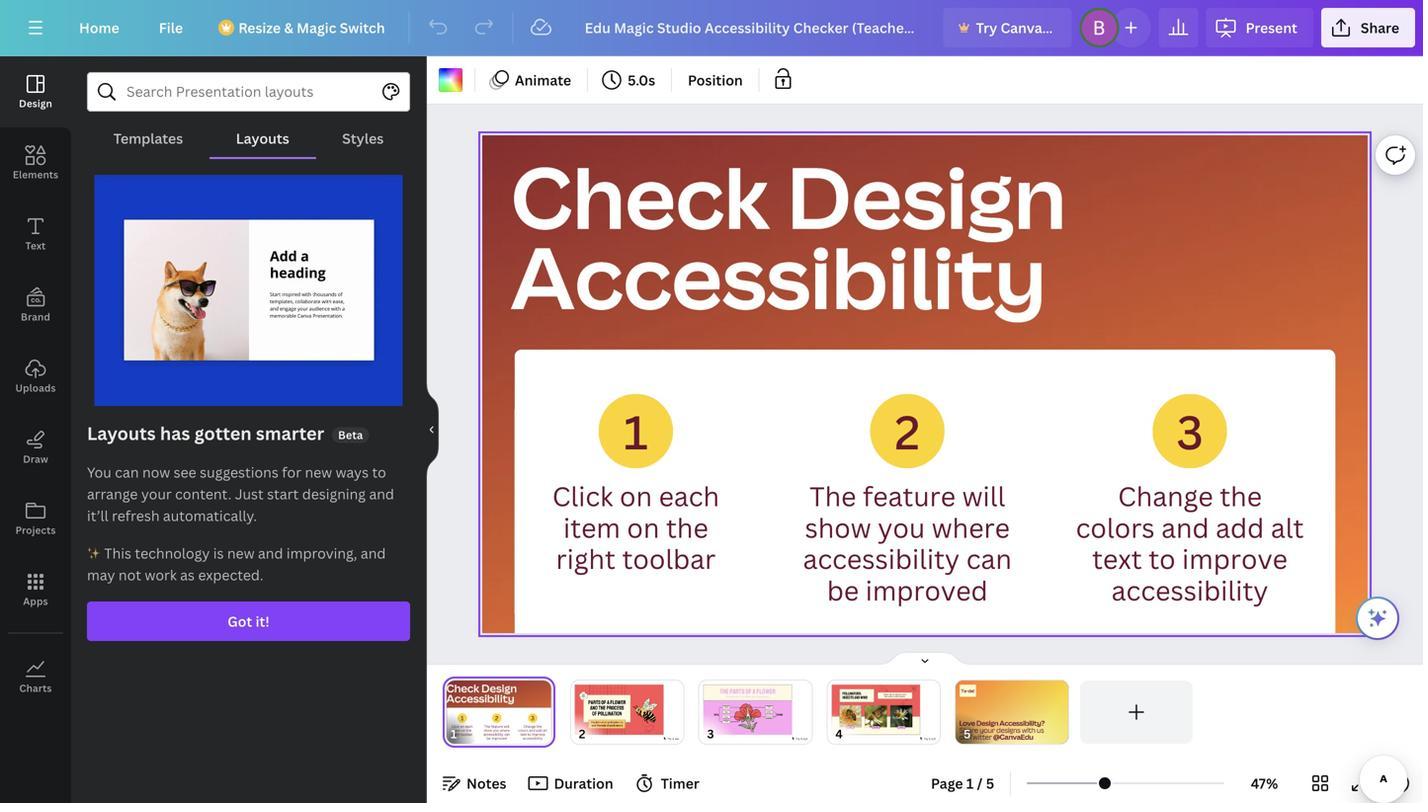 Task type: locate. For each thing, give the bounding box(es) containing it.
text
[[1093, 541, 1143, 577]]

1 inside button
[[967, 775, 974, 794]]

file
[[159, 18, 183, 37]]

new inside ✨ this technology is new and improving, and may not work as expected.
[[227, 544, 255, 563]]

toolbar
[[622, 541, 716, 577]]

1 horizontal spatial can
[[967, 541, 1012, 577]]

5.0s
[[628, 71, 656, 89]]

1 horizontal spatial design
[[787, 138, 1067, 254]]

Search Presentation layouts search field
[[127, 73, 371, 111]]

layouts for layouts has gotten smarter
[[87, 422, 156, 446]]

on left each at the bottom of the page
[[620, 479, 653, 514]]

expected.
[[198, 566, 264, 585]]

smarter
[[256, 422, 324, 446]]

try
[[977, 18, 998, 37]]

layouts down search presentation layouts search field at the left of page
[[236, 129, 290, 148]]

resize
[[238, 18, 281, 37]]

new up designing on the bottom left of page
[[305, 463, 332, 482]]

refresh
[[112, 507, 160, 526]]

you
[[87, 463, 112, 482]]

charts button
[[0, 642, 71, 713]]

can down will
[[967, 541, 1012, 577]]

and right designing on the bottom left of page
[[369, 485, 394, 504]]

0 horizontal spatial can
[[115, 463, 139, 482]]

improve
[[1183, 541, 1288, 577]]

click
[[552, 479, 614, 514]]

0 vertical spatial to
[[372, 463, 386, 482]]

and right improving,
[[361, 544, 386, 563]]

side panel tab list
[[0, 56, 71, 713]]

templates
[[113, 129, 183, 148]]

improving,
[[287, 544, 357, 563]]

for
[[282, 463, 302, 482]]

47% button
[[1233, 768, 1297, 800]]

duration
[[554, 775, 614, 794]]

item
[[564, 510, 621, 546]]

notes button
[[435, 768, 515, 800]]

to right 'ways'
[[372, 463, 386, 482]]

0 vertical spatial new
[[305, 463, 332, 482]]

new
[[305, 463, 332, 482], [227, 544, 255, 563]]

1 vertical spatial layouts
[[87, 422, 156, 446]]

start
[[267, 485, 299, 504]]

1 horizontal spatial the
[[1220, 479, 1263, 514]]

may
[[87, 566, 115, 585]]

1 vertical spatial to
[[1149, 541, 1176, 577]]

new right is on the bottom of the page
[[227, 544, 255, 563]]

arrange
[[87, 485, 138, 504]]

0 horizontal spatial to
[[372, 463, 386, 482]]

page 1 image
[[443, 681, 555, 745]]

present button
[[1207, 8, 1314, 47]]

gotten
[[194, 422, 252, 446]]

1 vertical spatial 1
[[967, 775, 974, 794]]

elements button
[[0, 128, 71, 199]]

1 horizontal spatial new
[[305, 463, 332, 482]]

0 horizontal spatial new
[[227, 544, 255, 563]]

to right 'text'
[[1149, 541, 1176, 577]]

3
[[1177, 401, 1204, 464]]

just
[[235, 485, 264, 504]]

check
[[511, 138, 770, 254]]

can inside the feature will show you where accessibility can be improved
[[967, 541, 1012, 577]]

styles
[[342, 129, 384, 148]]

1
[[624, 401, 648, 464], [967, 775, 974, 794]]

0 vertical spatial design
[[19, 97, 52, 110]]

home
[[79, 18, 119, 37]]

add
[[1216, 510, 1265, 546]]

on
[[620, 479, 653, 514], [627, 510, 660, 546]]

can up arrange on the left of page
[[115, 463, 139, 482]]

automatically.
[[163, 507, 257, 526]]

the feature will show you where accessibility can be improved
[[803, 479, 1012, 609]]

0 vertical spatial can
[[115, 463, 139, 482]]

main menu bar
[[0, 0, 1424, 56]]

no color image
[[439, 68, 463, 92]]

alt
[[1271, 510, 1305, 546]]

layouts up you
[[87, 422, 156, 446]]

5.0s button
[[596, 64, 664, 96]]

layouts for layouts
[[236, 129, 290, 148]]

0 horizontal spatial the
[[666, 510, 709, 546]]

1 vertical spatial design
[[787, 138, 1067, 254]]

0 horizontal spatial design
[[19, 97, 52, 110]]

and inside change the colors and add alt text to improve accessibility
[[1162, 510, 1210, 546]]

and up expected.
[[258, 544, 283, 563]]

styles button
[[316, 120, 410, 157]]

timer button
[[630, 768, 708, 800]]

draw button
[[0, 412, 71, 484]]

the left alt
[[1220, 479, 1263, 514]]

notes
[[467, 775, 507, 794]]

the inside change the colors and add alt text to improve accessibility
[[1220, 479, 1263, 514]]

1 horizontal spatial layouts
[[236, 129, 290, 148]]

accessibility inside change the colors and add alt text to improve accessibility
[[1112, 573, 1269, 609]]

1 horizontal spatial 1
[[967, 775, 974, 794]]

it'll
[[87, 507, 108, 526]]

it!
[[256, 613, 270, 631]]

to inside the you can now see suggestions for new ways to arrange your content. just start designing and it'll refresh automatically.
[[372, 463, 386, 482]]

1 up the 'click on each item on the right toolbar'
[[624, 401, 648, 464]]

design
[[19, 97, 52, 110], [787, 138, 1067, 254]]

can
[[115, 463, 139, 482], [967, 541, 1012, 577]]

canva assistant image
[[1367, 607, 1390, 631]]

you can now see suggestions for new ways to arrange your content. just start designing and it'll refresh automatically.
[[87, 463, 394, 526]]

1 vertical spatial can
[[967, 541, 1012, 577]]

1 horizontal spatial accessibility
[[1112, 573, 1269, 609]]

to
[[372, 463, 386, 482], [1149, 541, 1176, 577]]

magic
[[297, 18, 337, 37]]

design inside button
[[19, 97, 52, 110]]

0 horizontal spatial accessibility
[[803, 541, 960, 577]]

to inside change the colors and add alt text to improve accessibility
[[1149, 541, 1176, 577]]

1 left /
[[967, 775, 974, 794]]

the inside the 'click on each item on the right toolbar'
[[666, 510, 709, 546]]

and
[[369, 485, 394, 504], [1162, 510, 1210, 546], [258, 544, 283, 563], [361, 544, 386, 563]]

1 vertical spatial new
[[227, 544, 255, 563]]

1 horizontal spatial to
[[1149, 541, 1176, 577]]

layouts
[[236, 129, 290, 148], [87, 422, 156, 446]]

and inside the you can now see suggestions for new ways to arrange your content. just start designing and it'll refresh automatically.
[[369, 485, 394, 504]]

and left add
[[1162, 510, 1210, 546]]

timer
[[661, 775, 700, 794]]

try canva pro button
[[944, 8, 1072, 47]]

0 horizontal spatial layouts
[[87, 422, 156, 446]]

hide pages image
[[878, 652, 973, 667]]

0 vertical spatial layouts
[[236, 129, 290, 148]]

designing
[[302, 485, 366, 504]]

canva
[[1001, 18, 1043, 37]]

the
[[1220, 479, 1263, 514], [666, 510, 709, 546]]

file button
[[143, 8, 199, 47]]

beta
[[338, 428, 363, 443]]

design button
[[0, 56, 71, 128]]

0 vertical spatial 1
[[624, 401, 648, 464]]

layouts inside button
[[236, 129, 290, 148]]

the right item
[[666, 510, 709, 546]]



Task type: vqa. For each thing, say whether or not it's contained in the screenshot.
"Pink Modern Fun Birthday Party Invitation" Image
no



Task type: describe. For each thing, give the bounding box(es) containing it.
got it!
[[228, 613, 270, 631]]

accessibility
[[511, 219, 1047, 334]]

Design title text field
[[569, 8, 936, 47]]

content.
[[175, 485, 232, 504]]

improved
[[866, 573, 989, 609]]

not
[[119, 566, 141, 585]]

each
[[659, 479, 720, 514]]

check design
[[511, 138, 1067, 254]]

is
[[213, 544, 224, 563]]

pro
[[1046, 18, 1069, 37]]

duration button
[[523, 768, 622, 800]]

try canva pro
[[977, 18, 1069, 37]]

resize & magic switch
[[238, 18, 385, 37]]

elements
[[13, 168, 58, 181]]

apps button
[[0, 555, 71, 626]]

now
[[142, 463, 170, 482]]

accessibility inside the feature will show you where accessibility can be improved
[[803, 541, 960, 577]]

page
[[932, 775, 964, 794]]

resize & magic switch button
[[207, 8, 401, 47]]

Page title text field
[[466, 725, 474, 745]]

2
[[895, 401, 921, 464]]

will
[[963, 479, 1006, 514]]

colors
[[1076, 510, 1156, 546]]

home link
[[63, 8, 135, 47]]

on right item
[[627, 510, 660, 546]]

this
[[104, 544, 132, 563]]

position button
[[680, 64, 751, 96]]

change the colors and add alt text to improve accessibility
[[1076, 479, 1305, 609]]

feature
[[863, 479, 956, 514]]

suggestions
[[200, 463, 279, 482]]

&
[[284, 18, 293, 37]]

right
[[556, 541, 616, 577]]

layouts has gotten smarter
[[87, 422, 324, 446]]

5
[[987, 775, 995, 794]]

new inside the you can now see suggestions for new ways to arrange your content. just start designing and it'll refresh automatically.
[[305, 463, 332, 482]]

see
[[174, 463, 196, 482]]

text
[[25, 239, 46, 253]]

as
[[180, 566, 195, 585]]

you
[[878, 510, 926, 546]]

present
[[1246, 18, 1298, 37]]

/
[[978, 775, 983, 794]]

got
[[228, 613, 252, 631]]

animate button
[[484, 64, 580, 96]]

change
[[1118, 479, 1214, 514]]

hide image
[[426, 383, 439, 478]]

apps
[[23, 595, 48, 609]]

✨
[[87, 544, 101, 563]]

got it! button
[[87, 602, 410, 642]]

position
[[688, 71, 743, 89]]

share button
[[1322, 8, 1416, 47]]

switch
[[340, 18, 385, 37]]

be
[[827, 573, 859, 609]]

page 1 / 5
[[932, 775, 995, 794]]

your
[[141, 485, 172, 504]]

share
[[1362, 18, 1400, 37]]

uploads button
[[0, 341, 71, 412]]

where
[[932, 510, 1010, 546]]

can inside the you can now see suggestions for new ways to arrange your content. just start designing and it'll refresh automatically.
[[115, 463, 139, 482]]

projects
[[15, 524, 56, 537]]

technology
[[135, 544, 210, 563]]

projects button
[[0, 484, 71, 555]]

templates button
[[87, 120, 210, 157]]

47%
[[1252, 775, 1279, 794]]

show
[[805, 510, 872, 546]]

layouts button
[[210, 120, 316, 157]]

text button
[[0, 199, 71, 270]]

0 horizontal spatial 1
[[624, 401, 648, 464]]

draw
[[23, 453, 48, 466]]

has
[[160, 422, 190, 446]]

work
[[145, 566, 177, 585]]

✨ this technology is new and improving, and may not work as expected.
[[87, 544, 386, 585]]

brand button
[[0, 270, 71, 341]]

page 1 / 5 button
[[924, 768, 1003, 800]]



